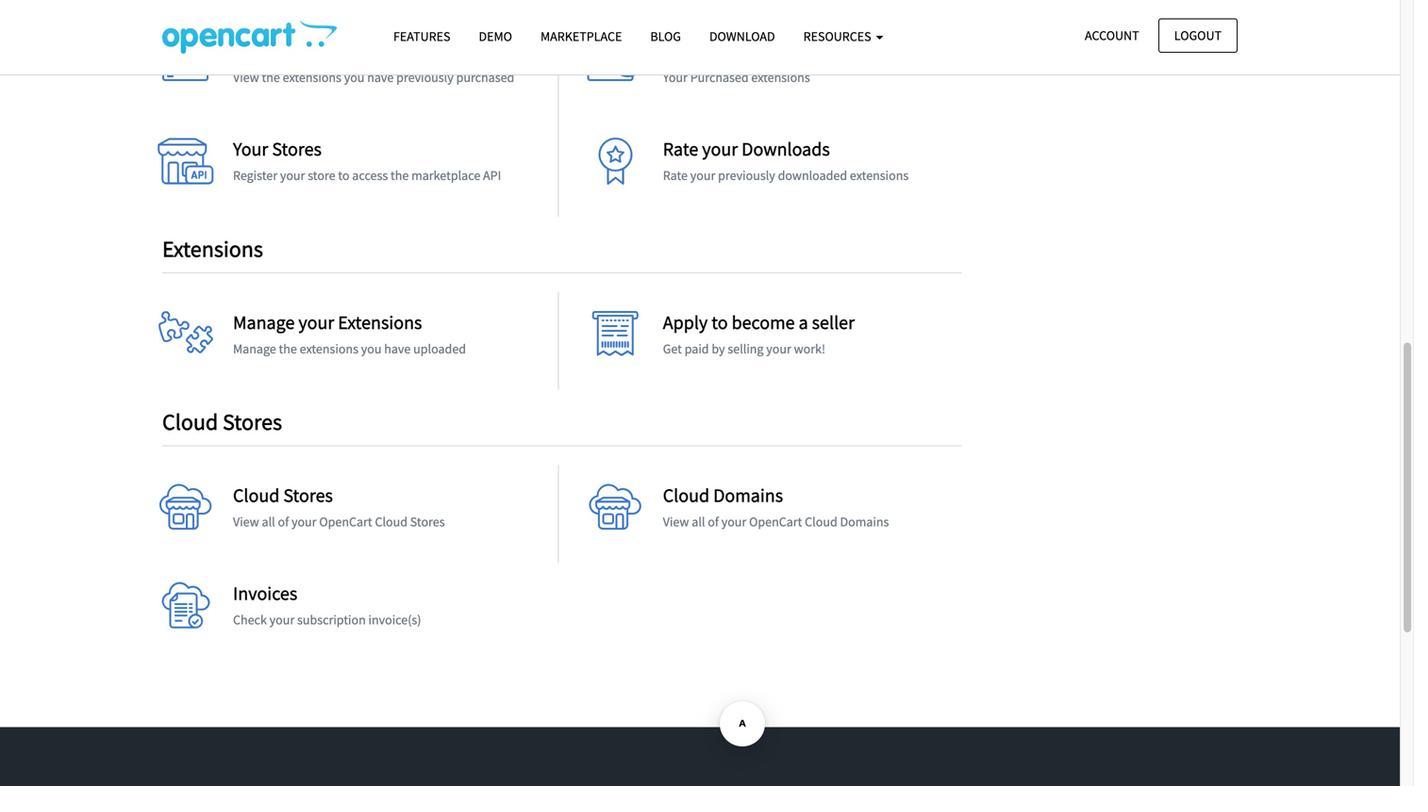 Task type: describe. For each thing, give the bounding box(es) containing it.
download link
[[695, 20, 789, 53]]

downloaded
[[778, 167, 847, 184]]

cloud stores image
[[158, 485, 214, 541]]

become
[[732, 311, 795, 334]]

check
[[233, 612, 267, 629]]

purchased
[[690, 69, 749, 86]]

2 rate from the top
[[663, 167, 688, 184]]

your purchased extensions link
[[663, 69, 810, 86]]

0 vertical spatial domains
[[713, 484, 783, 508]]

apply
[[663, 311, 708, 334]]

cloud for cloud stores view all of your opencart cloud stores
[[233, 484, 280, 508]]

logout link
[[1159, 18, 1238, 53]]

check your subscription invoice(s) link
[[233, 612, 421, 629]]

manage your extensions manage the extensions you have uploaded
[[233, 311, 466, 357]]

your down "blog" link
[[663, 69, 688, 86]]

rate your downloads link
[[663, 137, 830, 161]]

cloud stores view all of your opencart cloud stores
[[233, 484, 445, 531]]

api
[[483, 167, 501, 184]]

to inside your stores register your store to access the marketplace api
[[338, 167, 350, 184]]

downloads inside rate your downloads rate your previously downloaded extensions
[[742, 137, 830, 161]]

register
[[233, 167, 277, 184]]

2 manage from the top
[[233, 340, 276, 357]]

stores for cloud stores
[[223, 408, 282, 437]]

orders
[[272, 39, 325, 63]]

features
[[393, 28, 451, 45]]

all for domains
[[692, 514, 705, 531]]

1 vertical spatial domains
[[840, 514, 889, 531]]

download
[[710, 28, 775, 45]]

uploaded
[[413, 340, 466, 357]]

cloud stores link
[[233, 484, 333, 508]]

have inside your orders view the extensions you have previously purchased
[[367, 69, 394, 86]]

by
[[712, 340, 725, 357]]

your for your orders
[[233, 39, 268, 63]]

opencart for stores
[[319, 514, 372, 531]]

the inside your orders view the extensions you have previously purchased
[[262, 69, 280, 86]]

subscription
[[297, 612, 366, 629]]

paid
[[685, 340, 709, 357]]

your up rate your previously downloaded extensions link
[[702, 137, 738, 161]]

cloud for cloud domains view all of your opencart cloud domains
[[663, 484, 710, 508]]

view for your orders
[[233, 69, 259, 86]]

all for stores
[[262, 514, 275, 531]]

your for your stores
[[233, 137, 268, 161]]

rate your previously downloaded extensions link
[[663, 167, 909, 184]]

apply to become a seller link
[[663, 311, 855, 334]]

access
[[352, 167, 388, 184]]

features link
[[379, 20, 465, 53]]

invoices check your subscription invoice(s)
[[233, 582, 421, 629]]

register your store to access the marketplace api link
[[233, 167, 501, 184]]

get
[[663, 340, 682, 357]]

your downloads link
[[663, 39, 790, 63]]

your inside your stores register your store to access the marketplace api
[[280, 167, 305, 184]]

rate your downloads rate your previously downloaded extensions
[[663, 137, 909, 184]]

get paid by selling your work! link
[[663, 340, 826, 357]]

cloud stores
[[162, 408, 282, 437]]

view for cloud stores
[[233, 514, 259, 531]]

your orders link
[[233, 39, 325, 63]]

demo link
[[465, 20, 527, 53]]

blog
[[650, 28, 681, 45]]

view all of your opencart cloud stores link
[[233, 514, 445, 531]]

marketplace
[[412, 167, 481, 184]]

0 horizontal spatial extensions
[[162, 235, 263, 263]]

extensions inside your orders view the extensions you have previously purchased
[[283, 69, 342, 86]]

invoice(s)
[[369, 612, 421, 629]]

your inside invoices check your subscription invoice(s)
[[270, 612, 295, 629]]

view all of your opencart cloud domains link
[[663, 514, 889, 531]]

stores for your stores register your store to access the marketplace api
[[272, 137, 322, 161]]



Task type: locate. For each thing, give the bounding box(es) containing it.
opencart inside cloud domains view all of your opencart cloud domains
[[749, 514, 802, 531]]

of down cloud domains link
[[708, 514, 719, 531]]

the inside manage your extensions manage the extensions you have uploaded
[[279, 340, 297, 357]]

store
[[308, 167, 336, 184]]

1 all from the left
[[262, 514, 275, 531]]

manage
[[233, 311, 295, 334], [233, 340, 276, 357]]

you inside manage your extensions manage the extensions you have uploaded
[[361, 340, 382, 357]]

of inside cloud stores view all of your opencart cloud stores
[[278, 514, 289, 531]]

stores inside your stores register your store to access the marketplace api
[[272, 137, 322, 161]]

opencart
[[319, 514, 372, 531], [749, 514, 802, 531]]

all inside cloud stores view all of your opencart cloud stores
[[262, 514, 275, 531]]

view down the 'opencart - your account' image
[[233, 69, 259, 86]]

previously inside rate your downloads rate your previously downloaded extensions
[[718, 167, 775, 184]]

0 vertical spatial the
[[262, 69, 280, 86]]

extensions down orders
[[283, 69, 342, 86]]

account
[[1085, 27, 1140, 44]]

extensions inside your downloads your purchased extensions
[[751, 69, 810, 86]]

your left store
[[280, 167, 305, 184]]

of down cloud stores link
[[278, 514, 289, 531]]

to right store
[[338, 167, 350, 184]]

extensions inside manage your extensions manage the extensions you have uploaded
[[300, 340, 359, 357]]

your downloads image
[[588, 40, 644, 96]]

all down cloud domains link
[[692, 514, 705, 531]]

logout
[[1175, 27, 1222, 44]]

manage your extensions image
[[158, 311, 214, 368]]

your inside cloud stores view all of your opencart cloud stores
[[292, 514, 317, 531]]

cloud domains view all of your opencart cloud domains
[[663, 484, 889, 531]]

1 rate from the top
[[663, 137, 699, 161]]

domains
[[713, 484, 783, 508], [840, 514, 889, 531]]

stores
[[272, 137, 322, 161], [223, 408, 282, 437], [283, 484, 333, 508], [410, 514, 445, 531]]

blog link
[[636, 20, 695, 53]]

selling
[[728, 340, 764, 357]]

extensions up manage the extensions you have uploaded link
[[338, 311, 422, 334]]

your down cloud domains link
[[722, 514, 747, 531]]

to
[[338, 167, 350, 184], [712, 311, 728, 334]]

rate your downloads image
[[588, 138, 644, 195]]

1 vertical spatial previously
[[718, 167, 775, 184]]

0 horizontal spatial previously
[[396, 69, 454, 86]]

your up register
[[233, 137, 268, 161]]

your down invoices link on the bottom left
[[270, 612, 295, 629]]

0 horizontal spatial of
[[278, 514, 289, 531]]

your stores link
[[233, 137, 322, 161]]

opencart down cloud domains link
[[749, 514, 802, 531]]

the
[[262, 69, 280, 86], [391, 167, 409, 184], [279, 340, 297, 357]]

a
[[799, 311, 808, 334]]

edit seller information image
[[158, 583, 214, 639]]

2 of from the left
[[708, 514, 719, 531]]

apply to become a seller image
[[588, 311, 644, 368]]

1 vertical spatial manage
[[233, 340, 276, 357]]

downloads inside your downloads your purchased extensions
[[702, 39, 790, 63]]

0 vertical spatial you
[[344, 69, 365, 86]]

1 horizontal spatial opencart
[[749, 514, 802, 531]]

your inside cloud domains view all of your opencart cloud domains
[[722, 514, 747, 531]]

your down rate your downloads link
[[691, 167, 716, 184]]

work!
[[794, 340, 826, 357]]

your up purchased
[[663, 39, 698, 63]]

cloud for cloud stores
[[162, 408, 218, 437]]

to inside apply to become a seller get paid by selling your work!
[[712, 311, 728, 334]]

1 vertical spatial the
[[391, 167, 409, 184]]

your inside manage your extensions manage the extensions you have uploaded
[[299, 311, 334, 334]]

1 horizontal spatial to
[[712, 311, 728, 334]]

your left orders
[[233, 39, 268, 63]]

have inside manage your extensions manage the extensions you have uploaded
[[384, 340, 411, 357]]

of for stores
[[278, 514, 289, 531]]

1 opencart from the left
[[319, 514, 372, 531]]

0 vertical spatial manage
[[233, 311, 295, 334]]

resources
[[804, 28, 874, 45]]

previously
[[396, 69, 454, 86], [718, 167, 775, 184]]

0 vertical spatial previously
[[396, 69, 454, 86]]

your downloads your purchased extensions
[[663, 39, 810, 86]]

view down cloud stores link
[[233, 514, 259, 531]]

your down the become
[[767, 340, 792, 357]]

1 horizontal spatial previously
[[718, 167, 775, 184]]

view
[[233, 69, 259, 86], [233, 514, 259, 531], [663, 514, 689, 531]]

extensions inside rate your downloads rate your previously downloaded extensions
[[850, 167, 909, 184]]

1 horizontal spatial extensions
[[338, 311, 422, 334]]

0 horizontal spatial to
[[338, 167, 350, 184]]

0 vertical spatial extensions
[[162, 235, 263, 263]]

view the extensions you have previously purchased link
[[233, 69, 515, 86]]

your down cloud stores link
[[292, 514, 317, 531]]

opencart for domains
[[749, 514, 802, 531]]

of
[[278, 514, 289, 531], [708, 514, 719, 531]]

view for cloud domains
[[663, 514, 689, 531]]

your inside your stores register your store to access the marketplace api
[[233, 137, 268, 161]]

extensions right downloaded
[[850, 167, 909, 184]]

your
[[702, 137, 738, 161], [280, 167, 305, 184], [691, 167, 716, 184], [299, 311, 334, 334], [767, 340, 792, 357], [292, 514, 317, 531], [722, 514, 747, 531], [270, 612, 295, 629]]

of for domains
[[708, 514, 719, 531]]

1 vertical spatial extensions
[[338, 311, 422, 334]]

downloads up your purchased extensions link
[[702, 39, 790, 63]]

all
[[262, 514, 275, 531], [692, 514, 705, 531]]

1 horizontal spatial of
[[708, 514, 719, 531]]

0 horizontal spatial opencart
[[319, 514, 372, 531]]

your stores image
[[158, 138, 214, 195]]

extensions inside manage your extensions manage the extensions you have uploaded
[[338, 311, 422, 334]]

extensions
[[283, 69, 342, 86], [751, 69, 810, 86], [850, 167, 909, 184], [300, 340, 359, 357]]

0 vertical spatial have
[[367, 69, 394, 86]]

of inside cloud domains view all of your opencart cloud domains
[[708, 514, 719, 531]]

account link
[[1069, 18, 1156, 53]]

the down your orders link
[[262, 69, 280, 86]]

your inside your orders view the extensions you have previously purchased
[[233, 39, 268, 63]]

invoices link
[[233, 582, 297, 606]]

0 vertical spatial rate
[[663, 137, 699, 161]]

extensions down manage your extensions link
[[300, 340, 359, 357]]

cloud domains link
[[663, 484, 783, 508]]

the right access
[[391, 167, 409, 184]]

to up 'by'
[[712, 311, 728, 334]]

0 horizontal spatial domains
[[713, 484, 783, 508]]

your for your downloads
[[663, 39, 698, 63]]

view inside cloud stores view all of your opencart cloud stores
[[233, 514, 259, 531]]

invoices
[[233, 582, 297, 606]]

extensions
[[162, 235, 263, 263], [338, 311, 422, 334]]

opencart down cloud stores link
[[319, 514, 372, 531]]

the down manage your extensions link
[[279, 340, 297, 357]]

previously inside your orders view the extensions you have previously purchased
[[396, 69, 454, 86]]

0 vertical spatial downloads
[[702, 39, 790, 63]]

extensions down download link
[[751, 69, 810, 86]]

manage the extensions you have uploaded link
[[233, 340, 466, 357]]

view inside your orders view the extensions you have previously purchased
[[233, 69, 259, 86]]

rate
[[663, 137, 699, 161], [663, 167, 688, 184]]

you
[[344, 69, 365, 86], [361, 340, 382, 357]]

previously down features link
[[396, 69, 454, 86]]

1 horizontal spatial all
[[692, 514, 705, 531]]

opencart inside cloud stores view all of your opencart cloud stores
[[319, 514, 372, 531]]

seller
[[812, 311, 855, 334]]

have
[[367, 69, 394, 86], [384, 340, 411, 357]]

marketplace
[[541, 28, 622, 45]]

demo
[[479, 28, 512, 45]]

1 horizontal spatial domains
[[840, 514, 889, 531]]

2 opencart from the left
[[749, 514, 802, 531]]

previously down rate your downloads link
[[718, 167, 775, 184]]

manage your extensions link
[[233, 311, 422, 334]]

view down cloud domains link
[[663, 514, 689, 531]]

the inside your stores register your store to access the marketplace api
[[391, 167, 409, 184]]

1 of from the left
[[278, 514, 289, 531]]

stores for cloud stores view all of your opencart cloud stores
[[283, 484, 333, 508]]

your inside apply to become a seller get paid by selling your work!
[[767, 340, 792, 357]]

1 vertical spatial to
[[712, 311, 728, 334]]

resources link
[[789, 20, 898, 53]]

0 horizontal spatial all
[[262, 514, 275, 531]]

your
[[233, 39, 268, 63], [663, 39, 698, 63], [663, 69, 688, 86], [233, 137, 268, 161]]

opencart - your account image
[[162, 20, 337, 54]]

your orders view the extensions you have previously purchased
[[233, 39, 515, 86]]

1 manage from the top
[[233, 311, 295, 334]]

downloads
[[702, 39, 790, 63], [742, 137, 830, 161]]

your up manage the extensions you have uploaded link
[[299, 311, 334, 334]]

cloud domains image
[[588, 485, 644, 541]]

all down cloud stores link
[[262, 514, 275, 531]]

2 vertical spatial the
[[279, 340, 297, 357]]

your stores register your store to access the marketplace api
[[233, 137, 501, 184]]

1 vertical spatial you
[[361, 340, 382, 357]]

1 vertical spatial rate
[[663, 167, 688, 184]]

extensions down register
[[162, 235, 263, 263]]

view inside cloud domains view all of your opencart cloud domains
[[663, 514, 689, 531]]

2 all from the left
[[692, 514, 705, 531]]

0 vertical spatial to
[[338, 167, 350, 184]]

all inside cloud domains view all of your opencart cloud domains
[[692, 514, 705, 531]]

1 vertical spatial have
[[384, 340, 411, 357]]

your orders image
[[158, 40, 214, 96]]

you inside your orders view the extensions you have previously purchased
[[344, 69, 365, 86]]

downloads up rate your previously downloaded extensions link
[[742, 137, 830, 161]]

1 vertical spatial downloads
[[742, 137, 830, 161]]

have left uploaded
[[384, 340, 411, 357]]

marketplace link
[[527, 20, 636, 53]]

have down features link
[[367, 69, 394, 86]]

purchased
[[456, 69, 515, 86]]

apply to become a seller get paid by selling your work!
[[663, 311, 855, 357]]

cloud
[[162, 408, 218, 437], [233, 484, 280, 508], [663, 484, 710, 508], [375, 514, 408, 531], [805, 514, 838, 531]]



Task type: vqa. For each thing, say whether or not it's contained in the screenshot.


